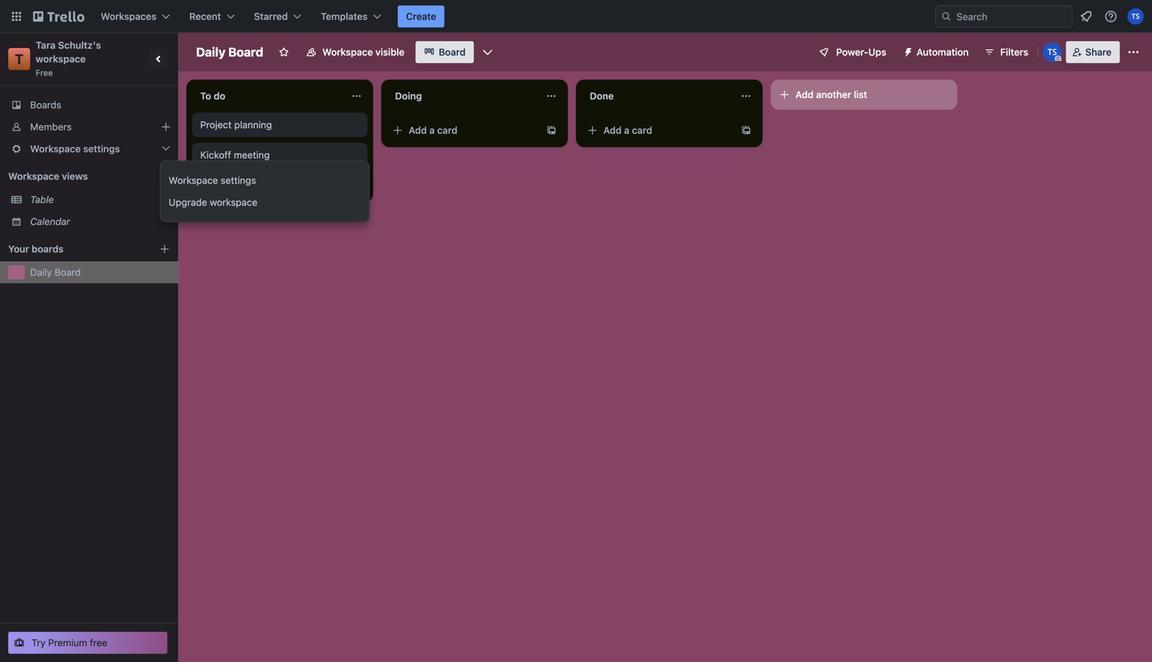 Task type: vqa. For each thing, say whether or not it's contained in the screenshot.
Remote work
no



Task type: describe. For each thing, give the bounding box(es) containing it.
kickoff meeting
[[200, 149, 270, 161]]

power-ups
[[837, 46, 887, 58]]

1 vertical spatial workspace
[[210, 197, 258, 208]]

try premium free button
[[8, 632, 167, 654]]

create button
[[398, 5, 445, 27]]

1 vertical spatial daily board
[[30, 267, 81, 278]]

project
[[200, 119, 232, 130]]

workspace navigation collapse icon image
[[150, 49, 169, 69]]

table
[[30, 194, 54, 205]]

automation
[[917, 46, 970, 58]]

share button
[[1067, 41, 1121, 63]]

your boards with 1 items element
[[8, 241, 139, 257]]

0 notifications image
[[1079, 8, 1095, 25]]

upgrade workspace link
[[161, 191, 386, 213]]

workspaces button
[[93, 5, 178, 27]]

tara
[[36, 39, 56, 51]]

templates
[[321, 11, 368, 22]]

workspace settings link
[[161, 170, 386, 191]]

workspace settings button
[[0, 138, 178, 160]]

0 horizontal spatial card
[[243, 179, 263, 191]]

add up upgrade workspace
[[214, 179, 232, 191]]

table link
[[30, 193, 170, 207]]

automation button
[[898, 41, 978, 63]]

board link
[[416, 41, 474, 63]]

0 horizontal spatial a
[[235, 179, 240, 191]]

board inside board name text box
[[229, 45, 264, 59]]

0 horizontal spatial add a card button
[[192, 174, 346, 196]]

try premium free
[[32, 637, 107, 649]]

schultz's
[[58, 39, 101, 51]]

create from template… image
[[546, 125, 557, 136]]

calendar
[[30, 216, 70, 227]]

meeting
[[234, 149, 270, 161]]

workspace views
[[8, 171, 88, 182]]

another
[[817, 89, 852, 100]]

filters button
[[981, 41, 1033, 63]]

project planning link
[[200, 118, 360, 132]]

upgrade
[[169, 197, 207, 208]]

project planning
[[200, 119, 272, 130]]

workspace settings inside workspace settings dropdown button
[[30, 143, 120, 154]]

premium
[[48, 637, 87, 649]]

search image
[[942, 11, 953, 22]]

workspace visible button
[[298, 41, 413, 63]]

visible
[[376, 46, 405, 58]]

tara schultz's workspace link
[[36, 39, 104, 65]]

add board image
[[159, 244, 170, 255]]

0 horizontal spatial tara schultz (taraschultz7) image
[[1044, 43, 1063, 62]]

list
[[854, 89, 868, 100]]

workspace up upgrade
[[169, 175, 218, 186]]

workspace settings inside workspace settings link
[[169, 175, 256, 186]]

to do
[[200, 90, 226, 102]]

0 vertical spatial tara schultz (taraschultz7) image
[[1128, 8, 1145, 25]]

open information menu image
[[1105, 10, 1119, 23]]

workspace up table
[[8, 171, 59, 182]]

power-ups button
[[809, 41, 895, 63]]

kickoff meeting link
[[200, 148, 360, 162]]

done
[[590, 90, 614, 102]]

filters
[[1001, 46, 1029, 58]]

recent button
[[181, 5, 243, 27]]

Board name text field
[[189, 41, 270, 63]]

this member is an admin of this board. image
[[1056, 56, 1062, 62]]

workspaces
[[101, 11, 157, 22]]

boards
[[30, 99, 61, 110]]

sm image
[[898, 41, 917, 60]]



Task type: locate. For each thing, give the bounding box(es) containing it.
power-
[[837, 46, 869, 58]]

workspace down templates popup button
[[323, 46, 373, 58]]

1 vertical spatial tara schultz (taraschultz7) image
[[1044, 43, 1063, 62]]

0 vertical spatial workspace settings
[[30, 143, 120, 154]]

1 horizontal spatial a
[[430, 125, 435, 136]]

0 vertical spatial settings
[[83, 143, 120, 154]]

boards
[[32, 243, 64, 255]]

add
[[796, 89, 814, 100], [409, 125, 427, 136], [604, 125, 622, 136], [214, 179, 232, 191]]

create from template… image
[[741, 125, 752, 136]]

add a card button down kickoff meeting link on the left of page
[[192, 174, 346, 196]]

upgrade workspace
[[169, 197, 258, 208]]

Search field
[[953, 6, 1073, 27]]

try
[[32, 637, 46, 649]]

star or unstar board image
[[279, 47, 290, 58]]

a down doing text box
[[430, 125, 435, 136]]

workspace settings
[[30, 143, 120, 154], [169, 175, 256, 186]]

planning
[[234, 119, 272, 130]]

add inside add another list "button"
[[796, 89, 814, 100]]

daily inside board name text box
[[196, 45, 226, 59]]

daily
[[196, 45, 226, 59], [30, 267, 52, 278]]

a down done text field
[[625, 125, 630, 136]]

settings down members link
[[83, 143, 120, 154]]

board left star or unstar board icon
[[229, 45, 264, 59]]

2 horizontal spatial board
[[439, 46, 466, 58]]

your
[[8, 243, 29, 255]]

recent
[[189, 11, 221, 22]]

add a card button down done text field
[[582, 119, 736, 141]]

calendar link
[[30, 215, 170, 229]]

1 horizontal spatial add a card
[[409, 125, 458, 136]]

1 horizontal spatial settings
[[221, 175, 256, 186]]

free
[[90, 637, 107, 649]]

a
[[430, 125, 435, 136], [625, 125, 630, 136], [235, 179, 240, 191]]

0 vertical spatial workspace
[[36, 53, 86, 65]]

show menu image
[[1128, 45, 1141, 59]]

0 horizontal spatial add a card
[[214, 179, 263, 191]]

add left another
[[796, 89, 814, 100]]

create
[[406, 11, 437, 22]]

workspace down workspace settings link
[[210, 197, 258, 208]]

a for doing
[[430, 125, 435, 136]]

1 horizontal spatial add a card button
[[387, 119, 541, 141]]

free
[[36, 68, 53, 78]]

a up upgrade workspace
[[235, 179, 240, 191]]

daily board
[[196, 45, 264, 59], [30, 267, 81, 278]]

daily board down recent popup button
[[196, 45, 264, 59]]

add a card button for doing
[[387, 119, 541, 141]]

workspace inside 'tara schultz's workspace free'
[[36, 53, 86, 65]]

daily down your boards
[[30, 267, 52, 278]]

board inside board link
[[439, 46, 466, 58]]

add a card down doing
[[409, 125, 458, 136]]

kickoff
[[200, 149, 231, 161]]

workspace settings down members link
[[30, 143, 120, 154]]

tara schultz (taraschultz7) image right "open information menu" icon
[[1128, 8, 1145, 25]]

settings inside workspace settings dropdown button
[[83, 143, 120, 154]]

primary element
[[0, 0, 1153, 33]]

add a card for doing
[[409, 125, 458, 136]]

tara schultz (taraschultz7) image
[[1128, 8, 1145, 25], [1044, 43, 1063, 62]]

card
[[438, 125, 458, 136], [632, 125, 653, 136], [243, 179, 263, 191]]

settings inside workspace settings link
[[221, 175, 256, 186]]

0 horizontal spatial daily board
[[30, 267, 81, 278]]

card down done text field
[[632, 125, 653, 136]]

workspace settings up upgrade workspace
[[169, 175, 256, 186]]

board down your boards with 1 items element
[[55, 267, 81, 278]]

1 horizontal spatial workspace settings
[[169, 175, 256, 186]]

workspace
[[323, 46, 373, 58], [30, 143, 81, 154], [8, 171, 59, 182], [169, 175, 218, 186]]

2 horizontal spatial a
[[625, 125, 630, 136]]

members link
[[0, 116, 178, 138]]

0 vertical spatial daily board
[[196, 45, 264, 59]]

0 horizontal spatial settings
[[83, 143, 120, 154]]

settings down kickoff meeting
[[221, 175, 256, 186]]

add a card button
[[387, 119, 541, 141], [582, 119, 736, 141], [192, 174, 346, 196]]

card down doing text box
[[438, 125, 458, 136]]

t
[[15, 51, 24, 67]]

daily board link
[[30, 266, 170, 279]]

doing
[[395, 90, 422, 102]]

starred
[[254, 11, 288, 22]]

your boards
[[8, 243, 64, 255]]

templates button
[[313, 5, 390, 27]]

board
[[229, 45, 264, 59], [439, 46, 466, 58], [55, 267, 81, 278]]

add down the done
[[604, 125, 622, 136]]

views
[[62, 171, 88, 182]]

workspace down tara at left top
[[36, 53, 86, 65]]

0 vertical spatial daily
[[196, 45, 226, 59]]

0 horizontal spatial daily
[[30, 267, 52, 278]]

add another list
[[796, 89, 868, 100]]

add a card down kickoff meeting
[[214, 179, 263, 191]]

customize views image
[[481, 45, 495, 59]]

board left the 'customize views' image
[[439, 46, 466, 58]]

add a card button down doing text box
[[387, 119, 541, 141]]

add down doing
[[409, 125, 427, 136]]

workspace inside dropdown button
[[30, 143, 81, 154]]

workspace
[[36, 53, 86, 65], [210, 197, 258, 208]]

share
[[1086, 46, 1113, 58]]

1 vertical spatial workspace settings
[[169, 175, 256, 186]]

starred button
[[246, 5, 310, 27]]

board inside daily board link
[[55, 267, 81, 278]]

add another list button
[[771, 80, 958, 110]]

back to home image
[[33, 5, 84, 27]]

do
[[214, 90, 226, 102]]

1 horizontal spatial board
[[229, 45, 264, 59]]

workspace visible
[[323, 46, 405, 58]]

daily board inside board name text box
[[196, 45, 264, 59]]

card for done
[[632, 125, 653, 136]]

Done text field
[[582, 85, 733, 107]]

tara schultz (taraschultz7) image right the "filters" in the top of the page
[[1044, 43, 1063, 62]]

2 horizontal spatial card
[[632, 125, 653, 136]]

1 vertical spatial daily
[[30, 267, 52, 278]]

1 horizontal spatial daily board
[[196, 45, 264, 59]]

to
[[200, 90, 211, 102]]

add a card down the done
[[604, 125, 653, 136]]

workspace down "members"
[[30, 143, 81, 154]]

0 horizontal spatial board
[[55, 267, 81, 278]]

add a card for done
[[604, 125, 653, 136]]

2 horizontal spatial add a card button
[[582, 119, 736, 141]]

1 horizontal spatial workspace
[[210, 197, 258, 208]]

1 horizontal spatial tara schultz (taraschultz7) image
[[1128, 8, 1145, 25]]

tara schultz's workspace free
[[36, 39, 104, 78]]

0 horizontal spatial workspace
[[36, 53, 86, 65]]

0 horizontal spatial workspace settings
[[30, 143, 120, 154]]

Doing text field
[[387, 85, 538, 107]]

ups
[[869, 46, 887, 58]]

card for doing
[[438, 125, 458, 136]]

1 horizontal spatial card
[[438, 125, 458, 136]]

add a card button for done
[[582, 119, 736, 141]]

daily board down boards
[[30, 267, 81, 278]]

1 horizontal spatial daily
[[196, 45, 226, 59]]

1 vertical spatial settings
[[221, 175, 256, 186]]

settings
[[83, 143, 120, 154], [221, 175, 256, 186]]

members
[[30, 121, 72, 132]]

workspace inside button
[[323, 46, 373, 58]]

2 horizontal spatial add a card
[[604, 125, 653, 136]]

daily down recent popup button
[[196, 45, 226, 59]]

a for done
[[625, 125, 630, 136]]

t link
[[8, 48, 30, 70]]

add a card
[[409, 125, 458, 136], [604, 125, 653, 136], [214, 179, 263, 191]]

boards link
[[0, 94, 178, 116]]

To do text field
[[192, 85, 343, 107]]

card up upgrade workspace link
[[243, 179, 263, 191]]



